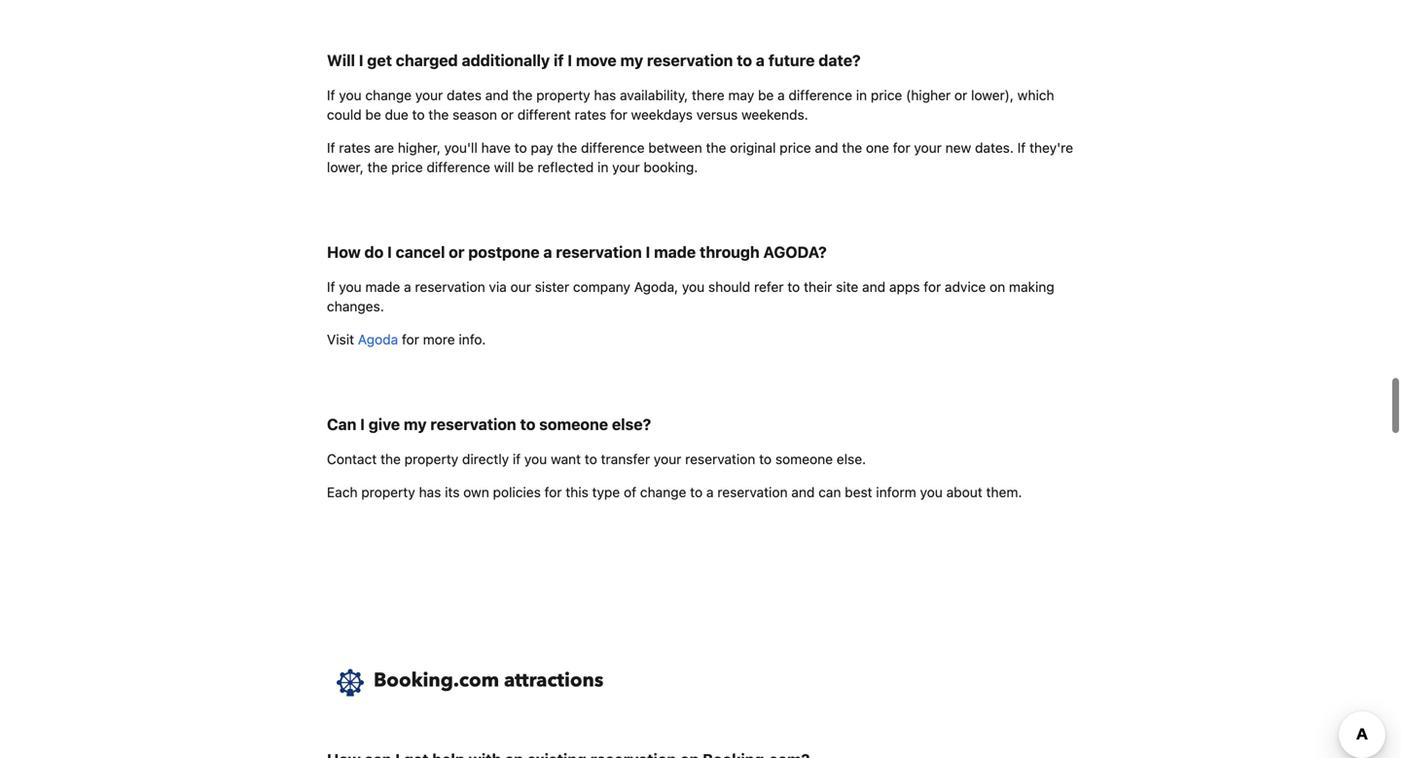 Task type: vqa. For each thing, say whether or not it's contained in the screenshot.
rates
yes



Task type: describe. For each thing, give the bounding box(es) containing it.
you left about
[[920, 484, 943, 500]]

if for if you made a reservation via our sister company agoda, you should refer to their site and apps for advice on making changes.
[[327, 279, 335, 295]]

pay
[[531, 139, 553, 156]]

i left move
[[568, 51, 572, 69]]

you inside if you change your dates and the property has availability, there may be a difference in price (higher or lower), which could be due to the season or different rates for weekdays versus weekends.
[[339, 87, 362, 103]]

if rates are higher, you'll have to pay the difference between the original price and the one for your new dates. if they're lower, the price difference will be reflected in your booking.
[[327, 139, 1074, 175]]

a right of
[[707, 484, 714, 500]]

(higher
[[906, 87, 951, 103]]

season
[[453, 106, 497, 122]]

different
[[518, 106, 571, 122]]

for left this
[[545, 484, 562, 500]]

to right want
[[585, 451, 597, 467]]

you'll
[[444, 139, 478, 156]]

each
[[327, 484, 358, 500]]

of
[[624, 484, 637, 500]]

dates.
[[975, 139, 1014, 156]]

will i get charged additionally if i move my reservation to a future date?
[[327, 51, 861, 69]]

sister
[[535, 279, 569, 295]]

will
[[327, 51, 355, 69]]

their
[[804, 279, 833, 295]]

cancel
[[396, 243, 445, 261]]

move
[[576, 51, 617, 69]]

own
[[464, 484, 489, 500]]

how
[[327, 243, 361, 261]]

want
[[551, 451, 581, 467]]

refer
[[754, 279, 784, 295]]

directly
[[462, 451, 509, 467]]

if for if you change your dates and the property has availability, there may be a difference in price (higher or lower), which could be due to the season or different rates for weekdays versus weekends.
[[327, 87, 335, 103]]

your up each property has its own policies for this type of change to a reservation and can best inform you about them.
[[654, 451, 682, 467]]

type
[[592, 484, 620, 500]]

visit
[[327, 331, 354, 347]]

between
[[649, 139, 702, 156]]

your left booking.
[[612, 159, 640, 175]]

0 vertical spatial or
[[955, 87, 968, 103]]

transfer
[[601, 451, 650, 467]]

date?
[[819, 51, 861, 69]]

there
[[692, 87, 725, 103]]

to right of
[[690, 484, 703, 500]]

you left want
[[525, 451, 547, 467]]

lower,
[[327, 159, 364, 175]]

and inside if rates are higher, you'll have to pay the difference between the original price and the one for your new dates. if they're lower, the price difference will be reflected in your booking.
[[815, 139, 838, 156]]

if right dates.
[[1018, 139, 1026, 156]]

apps
[[890, 279, 920, 295]]

versus
[[697, 106, 738, 122]]

this
[[566, 484, 589, 500]]

company
[[573, 279, 631, 295]]

to inside if you made a reservation via our sister company agoda, you should refer to their site and apps for advice on making changes.
[[788, 279, 800, 295]]

agoda,
[[634, 279, 678, 295]]

making
[[1009, 279, 1055, 295]]

original
[[730, 139, 776, 156]]

to left 'else.'
[[759, 451, 772, 467]]

charged
[[396, 51, 458, 69]]

are
[[374, 139, 394, 156]]

contact the property directly if you want to transfer your reservation to someone else.
[[327, 451, 866, 467]]

1 vertical spatial someone
[[776, 451, 833, 467]]

and inside if you made a reservation via our sister company agoda, you should refer to their site and apps for advice on making changes.
[[862, 279, 886, 295]]

changes.
[[327, 298, 384, 314]]

each property has its own policies for this type of change to a reservation and can best inform you about them.
[[327, 484, 1022, 500]]

a up sister
[[543, 243, 552, 261]]

2 vertical spatial difference
[[427, 159, 490, 175]]

in inside if rates are higher, you'll have to pay the difference between the original price and the one for your new dates. if they're lower, the price difference will be reflected in your booking.
[[598, 159, 609, 175]]

get
[[367, 51, 392, 69]]

reservation up company
[[556, 243, 642, 261]]

0 vertical spatial be
[[758, 87, 774, 103]]

booking.com attractions
[[374, 667, 604, 694]]

weekends.
[[742, 106, 809, 122]]

on
[[990, 279, 1006, 295]]

lower),
[[971, 87, 1014, 103]]

a left future on the top right
[[756, 51, 765, 69]]

info.
[[459, 331, 486, 347]]

attractions
[[504, 667, 604, 694]]

in inside if you change your dates and the property has availability, there may be a difference in price (higher or lower), which could be due to the season or different rates for weekdays versus weekends.
[[856, 87, 867, 103]]

2 vertical spatial or
[[449, 243, 465, 261]]

i up agoda,
[[646, 243, 650, 261]]

could
[[327, 106, 362, 122]]

your left new on the right top of the page
[[914, 139, 942, 156]]

visit agoda for more info.
[[327, 331, 486, 347]]

may
[[728, 87, 755, 103]]

1 horizontal spatial change
[[640, 484, 687, 500]]

the left the one
[[842, 139, 862, 156]]

future
[[769, 51, 815, 69]]

should
[[709, 279, 751, 295]]

our
[[511, 279, 531, 295]]

its
[[445, 484, 460, 500]]

made inside if you made a reservation via our sister company agoda, you should refer to their site and apps for advice on making changes.
[[365, 279, 400, 295]]

one
[[866, 139, 889, 156]]

else.
[[837, 451, 866, 467]]

to up may
[[737, 51, 752, 69]]

can
[[819, 484, 841, 500]]

to inside if rates are higher, you'll have to pay the difference between the original price and the one for your new dates. if they're lower, the price difference will be reflected in your booking.
[[515, 139, 527, 156]]

and left can
[[792, 484, 815, 500]]

availability,
[[620, 87, 688, 103]]



Task type: locate. For each thing, give the bounding box(es) containing it.
to right due
[[412, 106, 425, 122]]

2 vertical spatial property
[[361, 484, 415, 500]]

in
[[856, 87, 867, 103], [598, 159, 609, 175]]

1 horizontal spatial someone
[[776, 451, 833, 467]]

booking.
[[644, 159, 698, 175]]

reservation down cancel
[[415, 279, 485, 295]]

1 horizontal spatial made
[[654, 243, 696, 261]]

1 horizontal spatial price
[[780, 139, 811, 156]]

0 horizontal spatial difference
[[427, 159, 490, 175]]

for inside if you made a reservation via our sister company agoda, you should refer to their site and apps for advice on making changes.
[[924, 279, 941, 295]]

0 horizontal spatial change
[[365, 87, 412, 103]]

best
[[845, 484, 873, 500]]

agoda?
[[764, 243, 827, 261]]

in right reflected
[[598, 159, 609, 175]]

they're
[[1030, 139, 1074, 156]]

for down availability,
[[610, 106, 628, 122]]

difference up reflected
[[581, 139, 645, 156]]

advice
[[945, 279, 986, 295]]

price left (higher
[[871, 87, 903, 103]]

property
[[536, 87, 590, 103], [405, 451, 459, 467], [361, 484, 415, 500]]

for left more
[[402, 331, 419, 347]]

made up changes.
[[365, 279, 400, 295]]

for
[[610, 106, 628, 122], [893, 139, 911, 156], [924, 279, 941, 295], [402, 331, 419, 347], [545, 484, 562, 500]]

has
[[594, 87, 616, 103], [419, 484, 441, 500]]

0 vertical spatial property
[[536, 87, 590, 103]]

i right the do
[[387, 243, 392, 261]]

made
[[654, 243, 696, 261], [365, 279, 400, 295]]

have
[[481, 139, 511, 156]]

inform
[[876, 484, 917, 500]]

if you made a reservation via our sister company agoda, you should refer to their site and apps for advice on making changes.
[[327, 279, 1055, 314]]

property right each
[[361, 484, 415, 500]]

reflected
[[538, 159, 594, 175]]

new
[[946, 139, 972, 156]]

and inside if you change your dates and the property has availability, there may be a difference in price (higher or lower), which could be due to the season or different rates for weekdays versus weekends.
[[485, 87, 509, 103]]

how do i cancel or postpone a reservation i made through agoda?
[[327, 243, 827, 261]]

dates
[[447, 87, 482, 103]]

if up could
[[327, 87, 335, 103]]

to left the pay
[[515, 139, 527, 156]]

be left due
[[365, 106, 381, 122]]

in down date?
[[856, 87, 867, 103]]

rates inside if you change your dates and the property has availability, there may be a difference in price (higher or lower), which could be due to the season or different rates for weekdays versus weekends.
[[575, 106, 606, 122]]

and right site
[[862, 279, 886, 295]]

price down the higher,
[[391, 159, 423, 175]]

1 vertical spatial or
[[501, 106, 514, 122]]

which
[[1018, 87, 1055, 103]]

someone up want
[[539, 415, 608, 434]]

more
[[423, 331, 455, 347]]

my
[[620, 51, 643, 69], [404, 415, 427, 434]]

1 vertical spatial property
[[405, 451, 459, 467]]

0 vertical spatial change
[[365, 87, 412, 103]]

the down versus
[[706, 139, 726, 156]]

if
[[554, 51, 564, 69], [513, 451, 521, 467]]

0 vertical spatial has
[[594, 87, 616, 103]]

higher,
[[398, 139, 441, 156]]

if
[[327, 87, 335, 103], [327, 139, 335, 156], [1018, 139, 1026, 156], [327, 279, 335, 295]]

0 vertical spatial someone
[[539, 415, 608, 434]]

rates inside if rates are higher, you'll have to pay the difference between the original price and the one for your new dates. if they're lower, the price difference will be reflected in your booking.
[[339, 139, 371, 156]]

your down charged
[[415, 87, 443, 103]]

them.
[[986, 484, 1022, 500]]

weekdays
[[631, 106, 693, 122]]

or left the 'lower),'
[[955, 87, 968, 103]]

0 horizontal spatial in
[[598, 159, 609, 175]]

1 horizontal spatial has
[[594, 87, 616, 103]]

a inside if you change your dates and the property has availability, there may be a difference in price (higher or lower), which could be due to the season or different rates for weekdays versus weekends.
[[778, 87, 785, 103]]

1 vertical spatial made
[[365, 279, 400, 295]]

2 horizontal spatial difference
[[789, 87, 853, 103]]

i left 'get'
[[359, 51, 364, 69]]

be up the weekends.
[[758, 87, 774, 103]]

reservation up there
[[647, 51, 733, 69]]

0 horizontal spatial price
[[391, 159, 423, 175]]

change inside if you change your dates and the property has availability, there may be a difference in price (higher or lower), which could be due to the season or different rates for weekdays versus weekends.
[[365, 87, 412, 103]]

your inside if you change your dates and the property has availability, there may be a difference in price (higher or lower), which could be due to the season or different rates for weekdays versus weekends.
[[415, 87, 443, 103]]

postpone
[[468, 243, 540, 261]]

0 horizontal spatial be
[[365, 106, 381, 122]]

be inside if rates are higher, you'll have to pay the difference between the original price and the one for your new dates. if they're lower, the price difference will be reflected in your booking.
[[518, 159, 534, 175]]

the down are
[[367, 159, 388, 175]]

0 vertical spatial rates
[[575, 106, 606, 122]]

1 vertical spatial difference
[[581, 139, 645, 156]]

my right give
[[404, 415, 427, 434]]

policies
[[493, 484, 541, 500]]

if inside if you made a reservation via our sister company agoda, you should refer to their site and apps for advice on making changes.
[[327, 279, 335, 295]]

if for if rates are higher, you'll have to pay the difference between the original price and the one for your new dates. if they're lower, the price difference will be reflected in your booking.
[[327, 139, 335, 156]]

if left move
[[554, 51, 564, 69]]

0 horizontal spatial my
[[404, 415, 427, 434]]

property up different
[[536, 87, 590, 103]]

the down give
[[381, 451, 401, 467]]

else?
[[612, 415, 651, 434]]

change up due
[[365, 87, 412, 103]]

rates
[[575, 106, 606, 122], [339, 139, 371, 156]]

0 vertical spatial in
[[856, 87, 867, 103]]

booking.com
[[374, 667, 499, 694]]

0 horizontal spatial has
[[419, 484, 441, 500]]

1 vertical spatial price
[[780, 139, 811, 156]]

for right apps
[[924, 279, 941, 295]]

do
[[365, 243, 384, 261]]

difference down you'll
[[427, 159, 490, 175]]

has inside if you change your dates and the property has availability, there may be a difference in price (higher or lower), which could be due to the season or different rates for weekdays versus weekends.
[[594, 87, 616, 103]]

reservation
[[647, 51, 733, 69], [556, 243, 642, 261], [415, 279, 485, 295], [430, 415, 516, 434], [685, 451, 756, 467], [718, 484, 788, 500]]

you up changes.
[[339, 279, 362, 295]]

about
[[947, 484, 983, 500]]

rates up lower,
[[339, 139, 371, 156]]

0 horizontal spatial or
[[449, 243, 465, 261]]

your
[[415, 87, 443, 103], [914, 139, 942, 156], [612, 159, 640, 175], [654, 451, 682, 467]]

give
[[369, 415, 400, 434]]

for right the one
[[893, 139, 911, 156]]

the up different
[[512, 87, 533, 103]]

change
[[365, 87, 412, 103], [640, 484, 687, 500]]

you left should
[[682, 279, 705, 295]]

if you change your dates and the property has availability, there may be a difference in price (higher or lower), which could be due to the season or different rates for weekdays versus weekends.
[[327, 87, 1055, 122]]

1 vertical spatial has
[[419, 484, 441, 500]]

and left the one
[[815, 139, 838, 156]]

can i give my reservation to someone else?
[[327, 415, 651, 434]]

0 vertical spatial difference
[[789, 87, 853, 103]]

property inside if you change your dates and the property has availability, there may be a difference in price (higher or lower), which could be due to the season or different rates for weekdays versus weekends.
[[536, 87, 590, 103]]

0 horizontal spatial someone
[[539, 415, 608, 434]]

contact
[[327, 451, 377, 467]]

0 vertical spatial if
[[554, 51, 564, 69]]

has down move
[[594, 87, 616, 103]]

i right can
[[360, 415, 365, 434]]

can
[[327, 415, 357, 434]]

made up agoda,
[[654, 243, 696, 261]]

agoda link
[[358, 331, 398, 347]]

for inside if you change your dates and the property has availability, there may be a difference in price (higher or lower), which could be due to the season or different rates for weekdays versus weekends.
[[610, 106, 628, 122]]

i
[[359, 51, 364, 69], [568, 51, 572, 69], [387, 243, 392, 261], [646, 243, 650, 261], [360, 415, 365, 434]]

1 horizontal spatial or
[[501, 106, 514, 122]]

via
[[489, 279, 507, 295]]

1 horizontal spatial rates
[[575, 106, 606, 122]]

2 horizontal spatial price
[[871, 87, 903, 103]]

2 vertical spatial be
[[518, 159, 534, 175]]

1 vertical spatial change
[[640, 484, 687, 500]]

someone
[[539, 415, 608, 434], [776, 451, 833, 467]]

1 horizontal spatial in
[[856, 87, 867, 103]]

through
[[700, 243, 760, 261]]

be right will
[[518, 159, 534, 175]]

if up lower,
[[327, 139, 335, 156]]

the up reflected
[[557, 139, 577, 156]]

property up its at left bottom
[[405, 451, 459, 467]]

a inside if you made a reservation via our sister company agoda, you should refer to their site and apps for advice on making changes.
[[404, 279, 411, 295]]

due
[[385, 106, 409, 122]]

0 vertical spatial made
[[654, 243, 696, 261]]

to inside if you change your dates and the property has availability, there may be a difference in price (higher or lower), which could be due to the season or different rates for weekdays versus weekends.
[[412, 106, 425, 122]]

someone up can
[[776, 451, 833, 467]]

0 horizontal spatial rates
[[339, 139, 371, 156]]

1 vertical spatial if
[[513, 451, 521, 467]]

you up could
[[339, 87, 362, 103]]

if right directly
[[513, 451, 521, 467]]

will
[[494, 159, 514, 175]]

reservation inside if you made a reservation via our sister company agoda, you should refer to their site and apps for advice on making changes.
[[415, 279, 485, 295]]

1 horizontal spatial difference
[[581, 139, 645, 156]]

a up the weekends.
[[778, 87, 785, 103]]

has left its at left bottom
[[419, 484, 441, 500]]

agoda
[[358, 331, 398, 347]]

and up season
[[485, 87, 509, 103]]

0 horizontal spatial made
[[365, 279, 400, 295]]

0 horizontal spatial if
[[513, 451, 521, 467]]

to
[[737, 51, 752, 69], [412, 106, 425, 122], [515, 139, 527, 156], [788, 279, 800, 295], [520, 415, 536, 434], [585, 451, 597, 467], [759, 451, 772, 467], [690, 484, 703, 500]]

1 vertical spatial in
[[598, 159, 609, 175]]

1 horizontal spatial if
[[554, 51, 564, 69]]

the
[[512, 87, 533, 103], [429, 106, 449, 122], [557, 139, 577, 156], [706, 139, 726, 156], [842, 139, 862, 156], [367, 159, 388, 175], [381, 451, 401, 467]]

change right of
[[640, 484, 687, 500]]

2 vertical spatial price
[[391, 159, 423, 175]]

price down the weekends.
[[780, 139, 811, 156]]

1 horizontal spatial be
[[518, 159, 534, 175]]

or right season
[[501, 106, 514, 122]]

1 vertical spatial rates
[[339, 139, 371, 156]]

if inside if you change your dates and the property has availability, there may be a difference in price (higher or lower), which could be due to the season or different rates for weekdays versus weekends.
[[327, 87, 335, 103]]

the down dates
[[429, 106, 449, 122]]

be
[[758, 87, 774, 103], [365, 106, 381, 122], [518, 159, 534, 175]]

reservation up directly
[[430, 415, 516, 434]]

and
[[485, 87, 509, 103], [815, 139, 838, 156], [862, 279, 886, 295], [792, 484, 815, 500]]

2 horizontal spatial be
[[758, 87, 774, 103]]

site
[[836, 279, 859, 295]]

difference down date?
[[789, 87, 853, 103]]

or
[[955, 87, 968, 103], [501, 106, 514, 122], [449, 243, 465, 261]]

price
[[871, 87, 903, 103], [780, 139, 811, 156], [391, 159, 423, 175]]

a down cancel
[[404, 279, 411, 295]]

1 vertical spatial my
[[404, 415, 427, 434]]

1 vertical spatial be
[[365, 106, 381, 122]]

my right move
[[620, 51, 643, 69]]

additionally
[[462, 51, 550, 69]]

to up policies
[[520, 415, 536, 434]]

0 vertical spatial my
[[620, 51, 643, 69]]

to left their
[[788, 279, 800, 295]]

if up changes.
[[327, 279, 335, 295]]

0 vertical spatial price
[[871, 87, 903, 103]]

reservation up each property has its own policies for this type of change to a reservation and can best inform you about them.
[[685, 451, 756, 467]]

difference inside if you change your dates and the property has availability, there may be a difference in price (higher or lower), which could be due to the season or different rates for weekdays versus weekends.
[[789, 87, 853, 103]]

price inside if you change your dates and the property has availability, there may be a difference in price (higher or lower), which could be due to the season or different rates for weekdays versus weekends.
[[871, 87, 903, 103]]

2 horizontal spatial or
[[955, 87, 968, 103]]

reservation left can
[[718, 484, 788, 500]]

or right cancel
[[449, 243, 465, 261]]

rates right different
[[575, 106, 606, 122]]

for inside if rates are higher, you'll have to pay the difference between the original price and the one for your new dates. if they're lower, the price difference will be reflected in your booking.
[[893, 139, 911, 156]]

1 horizontal spatial my
[[620, 51, 643, 69]]



